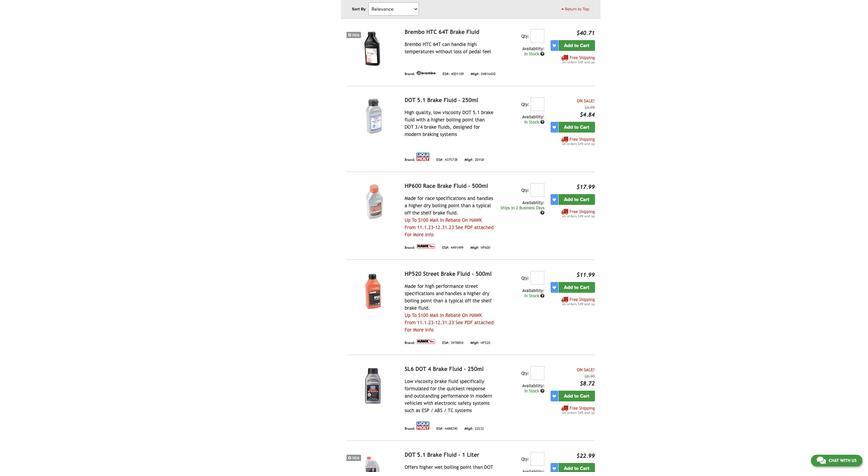 Task type: vqa. For each thing, say whether or not it's contained in the screenshot.
30,
no



Task type: locate. For each thing, give the bounding box(es) containing it.
2 more from the top
[[413, 328, 424, 333]]

than
[[475, 117, 485, 123], [461, 203, 471, 209], [433, 298, 443, 304], [473, 465, 483, 471]]

0 vertical spatial 4
[[428, 366, 431, 373]]

mfg#: for brembo htc 64t brake fluid
[[471, 72, 480, 76]]

free down $40.71
[[570, 55, 578, 60]]

0 horizontal spatial off
[[405, 210, 411, 216]]

fluid.
[[447, 210, 458, 216], [418, 306, 430, 311]]

1 pdf from the top
[[465, 225, 473, 230]]

0 horizontal spatial viscosity
[[415, 379, 433, 385]]

brake right street
[[441, 271, 455, 278]]

brake inside the made for high performance street specifications and handles a higher dry boiling point than a typical off the shelf brake fluid. up to $100 mail in rebate on hawk from 11.1.23-12.31.23 see pdf attached for more info
[[405, 306, 417, 311]]

hp600 race brake fluid - 500ml link
[[405, 183, 488, 190]]

1 sale! from the top
[[584, 99, 595, 104]]

4 add to cart from the top
[[564, 285, 589, 291]]

0 vertical spatial 12.31.23
[[435, 225, 454, 230]]

1 vertical spatial hawk - corporate logo image
[[417, 340, 435, 344]]

1 liqui-moly - corporate logo image from the top
[[417, 153, 429, 161]]

1 for from the top
[[405, 232, 412, 238]]

1 attached from the top
[[474, 225, 494, 230]]

to for fourth add to wish list image from the top
[[574, 466, 579, 472]]

1 vertical spatial htc
[[423, 42, 432, 47]]

mfg#: left 22232
[[464, 427, 473, 431]]

hawk - corporate logo image for street
[[417, 340, 435, 344]]

None number field
[[531, 29, 545, 43], [531, 97, 545, 111], [531, 183, 545, 197], [531, 271, 545, 285], [531, 367, 545, 381], [531, 453, 545, 466], [531, 29, 545, 43], [531, 97, 545, 111], [531, 183, 545, 197], [531, 271, 545, 285], [531, 367, 545, 381], [531, 453, 545, 466]]

handle
[[451, 42, 466, 47]]

0 vertical spatial more
[[413, 232, 424, 238]]

question circle image for on sale!
[[540, 120, 545, 124]]

cart down $8.72
[[580, 394, 589, 400]]

brembo inside brembo htc 64t can handle high temperatures without loss of pedal feel
[[405, 42, 421, 47]]

cart down '$11.99'
[[580, 285, 589, 291]]

chat
[[829, 459, 839, 464]]

add to wish list image for $40.71
[[553, 44, 556, 47]]

1 vertical spatial dry
[[482, 291, 489, 297]]

on up 4491499
[[462, 218, 468, 223]]

0 vertical spatial to
[[412, 218, 417, 223]]

handles inside the made for high performance street specifications and handles a higher dry boiling point than a typical off the shelf brake fluid. up to $100 mail in rebate on hawk from 11.1.23-12.31.23 see pdf attached for more info
[[445, 291, 462, 297]]

1 vertical spatial modern
[[476, 394, 492, 399]]

1 horizontal spatial fluid.
[[447, 210, 458, 216]]

0 vertical spatial typical
[[476, 203, 491, 209]]

add to cart button down $40.71
[[558, 40, 595, 51]]

- left 1
[[458, 452, 460, 459]]

2 $100 from the top
[[418, 313, 428, 318]]

on
[[462, 218, 468, 223], [462, 313, 468, 318]]

specifications down hp600 race brake fluid - 500ml
[[436, 196, 466, 201]]

0 vertical spatial in
[[511, 206, 515, 211]]

question circle image
[[540, 52, 545, 56], [540, 120, 545, 124], [540, 211, 545, 215]]

and down '$11.99'
[[584, 303, 590, 306]]

1 question circle image from the top
[[540, 294, 545, 298]]

add to cart down the $4.84
[[564, 124, 589, 130]]

es#: for race
[[442, 246, 449, 250]]

1 hawk from the top
[[469, 218, 482, 223]]

mail inside made for race specifications and handles a higher dry boiling point than a typical off the shelf brake fluid. up to $100 mail in rebate on hawk from 11.1.23-12.31.23 see pdf attached for more info
[[430, 218, 439, 223]]

systems down response at the right of page
[[473, 401, 490, 407]]

6 brand: from the top
[[405, 427, 415, 431]]

4001109
[[451, 72, 464, 76]]

3 cart from the top
[[580, 197, 589, 203]]

4 add from the top
[[564, 285, 573, 291]]

modern down 3/4
[[405, 132, 421, 137]]

2 qty: from the top
[[521, 102, 529, 107]]

fluid up street
[[457, 271, 470, 278]]

1 cart from the top
[[580, 43, 589, 49]]

add to cart button
[[558, 40, 595, 51], [558, 122, 595, 133], [558, 194, 595, 205], [558, 282, 595, 293], [558, 391, 595, 402], [558, 464, 595, 473]]

2 hawk from the top
[[469, 313, 482, 318]]

1 vertical spatial up
[[405, 313, 410, 318]]

1 vertical spatial see
[[456, 320, 463, 326]]

hp600 race brake fluid - 500ml
[[405, 183, 488, 190]]

0 vertical spatial info
[[425, 232, 434, 238]]

viscosity inside high quality, low viscosity dot 5.1 brake fluid with a higher boiling point than dot 3/4 brake fluids, designed for modern braking systems
[[443, 110, 461, 115]]

2 add to wish list image from the top
[[553, 198, 556, 202]]

5 qty: from the top
[[521, 372, 529, 376]]

systems down fluids,
[[440, 132, 457, 137]]

on for $11.99
[[562, 303, 566, 306]]

free shipping on orders $49 and up down $40.71
[[562, 55, 595, 64]]

- for dot 5.1 brake fluid - 250ml
[[458, 97, 460, 104]]

-
[[458, 97, 460, 104], [468, 183, 470, 190], [472, 271, 474, 278], [464, 366, 466, 373], [458, 452, 460, 459]]

12.31.23 inside made for race specifications and handles a higher dry boiling point than a typical off the shelf brake fluid. up to $100 mail in rebate on hawk from 11.1.23-12.31.23 see pdf attached for more info
[[435, 225, 454, 230]]

up inside made for race specifications and handles a higher dry boiling point than a typical off the shelf brake fluid. up to $100 mail in rebate on hawk from 11.1.23-12.31.23 see pdf attached for more info
[[405, 218, 410, 223]]

typical
[[476, 203, 491, 209], [449, 298, 463, 304]]

in stock for sl6 dot 4 brake fluid - 250ml
[[524, 389, 540, 394]]

2 pdf from the top
[[465, 320, 473, 326]]

2 add to cart button from the top
[[558, 122, 595, 133]]

2 vertical spatial the
[[438, 386, 445, 392]]

shipping for $17.99
[[579, 210, 595, 215]]

es#4001109 - 04816420 - brembo htc 64t brake fluid - brembo htc 64t can handle high temperatures without loss of pedal feel - brembo - audi volkswagen image
[[346, 29, 399, 69]]

64t inside brembo htc 64t can handle high temperatures without loss of pedal feel
[[433, 42, 441, 47]]

brake for hp520 street brake fluid - 500ml
[[441, 271, 455, 278]]

race
[[423, 183, 435, 190]]

orders for $17.99
[[567, 215, 577, 218]]

1 horizontal spatial off
[[465, 298, 471, 304]]

1 horizontal spatial shelf
[[481, 298, 492, 304]]

specifications inside made for race specifications and handles a higher dry boiling point than a typical off the shelf brake fluid. up to $100 mail in rebate on hawk from 11.1.23-12.31.23 see pdf attached for more info
[[436, 196, 466, 201]]

brake
[[450, 29, 465, 35], [427, 97, 442, 104], [437, 183, 452, 190], [441, 271, 455, 278], [433, 366, 447, 373], [427, 452, 442, 459]]

0 vertical spatial mail
[[430, 218, 439, 223]]

2 from from the top
[[405, 320, 416, 326]]

1 vertical spatial attached
[[474, 320, 494, 326]]

question circle image for $17.99
[[540, 211, 545, 215]]

availability: for brembo htc 64t brake fluid
[[522, 46, 545, 51]]

free shipping on orders $49 and up down the $4.84
[[562, 137, 595, 146]]

shipping
[[579, 55, 595, 60], [579, 137, 595, 142], [579, 210, 595, 215], [579, 298, 595, 303], [579, 407, 595, 411]]

1 more from the top
[[413, 232, 424, 238]]

to for $40.71's add to wish list icon
[[574, 43, 579, 49]]

5.1 inside high quality, low viscosity dot 5.1 brake fluid with a higher boiling point than dot 3/4 brake fluids, designed for modern braking systems
[[473, 110, 480, 115]]

brake up wet
[[427, 452, 442, 459]]

3 question circle image from the top
[[540, 211, 545, 215]]

pdf inside the made for high performance street specifications and handles a higher dry boiling point than a typical off the shelf brake fluid. up to $100 mail in rebate on hawk from 11.1.23-12.31.23 see pdf attached for more info
[[465, 320, 473, 326]]

0 vertical spatial the
[[412, 210, 420, 216]]

mfg#: 04816420
[[471, 72, 496, 76]]

with up 3/4
[[416, 117, 426, 123]]

12.31.23 inside the made for high performance street specifications and handles a higher dry boiling point than a typical off the shelf brake fluid. up to $100 mail in rebate on hawk from 11.1.23-12.31.23 see pdf attached for more info
[[435, 320, 454, 326]]

modern
[[405, 132, 421, 137], [476, 394, 492, 399]]

1 horizontal spatial the
[[438, 386, 445, 392]]

shipping down the $4.84
[[579, 137, 595, 142]]

$49 down $8.72
[[578, 411, 583, 415]]

5 orders from the top
[[567, 411, 577, 415]]

add to cart for $22.99
[[564, 466, 589, 472]]

- down mfg#: 20158
[[468, 183, 470, 190]]

add to cart for $40.71
[[564, 43, 589, 49]]

mfg#: for hp600 race brake fluid - 500ml
[[470, 246, 479, 250]]

2 for from the top
[[405, 328, 412, 333]]

/ right esp
[[431, 408, 433, 414]]

and down hp520 street brake fluid - 500ml
[[436, 291, 444, 297]]

1 qty: from the top
[[521, 34, 529, 39]]

12.31.23 up es#: 3978854
[[435, 320, 454, 326]]

hp600 right 4491499
[[481, 246, 490, 250]]

500ml up street
[[475, 271, 492, 278]]

1 vertical spatial for
[[405, 328, 412, 333]]

/ left tc
[[444, 408, 446, 414]]

more
[[413, 232, 424, 238], [413, 328, 424, 333]]

sale! for $8.72
[[584, 368, 595, 373]]

brand: for sl6
[[405, 427, 415, 431]]

1 rebate from the top
[[446, 218, 461, 223]]

1 add to wish list image from the top
[[553, 126, 556, 129]]

dot 5.1 brake fluid - 250ml link
[[405, 97, 478, 104]]

boiling inside offers higher wet boiling point than dot 4 fluid
[[444, 465, 459, 471]]

business
[[519, 206, 535, 211]]

4 on from the top
[[562, 303, 566, 306]]

1 see from the top
[[456, 225, 463, 230]]

up down $40.71
[[591, 60, 595, 64]]

0 vertical spatial pdf
[[465, 225, 473, 230]]

3 availability: from the top
[[522, 201, 545, 206]]

$49
[[578, 60, 583, 64], [578, 142, 583, 146], [578, 215, 583, 218], [578, 303, 583, 306], [578, 411, 583, 415]]

info inside made for race specifications and handles a higher dry boiling point than a typical off the shelf brake fluid. up to $100 mail in rebate on hawk from 11.1.23-12.31.23 see pdf attached for more info
[[425, 232, 434, 238]]

brake up low
[[427, 97, 442, 104]]

handles inside made for race specifications and handles a higher dry boiling point than a typical off the shelf brake fluid. up to $100 mail in rebate on hawk from 11.1.23-12.31.23 see pdf attached for more info
[[477, 196, 493, 201]]

modern inside high quality, low viscosity dot 5.1 brake fluid with a higher boiling point than dot 3/4 brake fluids, designed for modern braking systems
[[405, 132, 421, 137]]

2 on from the top
[[462, 313, 468, 318]]

off
[[405, 210, 411, 216], [465, 298, 471, 304]]

rebate
[[446, 218, 461, 223], [446, 313, 461, 318]]

$100 inside made for race specifications and handles a higher dry boiling point than a typical off the shelf brake fluid. up to $100 mail in rebate on hawk from 11.1.23-12.31.23 see pdf attached for more info
[[418, 218, 428, 223]]

brembo for brembo htc 64t can handle high temperatures without loss of pedal feel
[[405, 42, 421, 47]]

of
[[463, 49, 468, 54]]

pdf inside made for race specifications and handles a higher dry boiling point than a typical off the shelf brake fluid. up to $100 mail in rebate on hawk from 11.1.23-12.31.23 see pdf attached for more info
[[465, 225, 473, 230]]

made inside the made for high performance street specifications and handles a higher dry boiling point than a typical off the shelf brake fluid. up to $100 mail in rebate on hawk from 11.1.23-12.31.23 see pdf attached for more info
[[405, 284, 416, 289]]

2 see from the top
[[456, 320, 463, 326]]

viscosity up the formulated
[[415, 379, 433, 385]]

es#: left 4488290
[[436, 427, 443, 431]]

free shipping on orders $49 and up for $17.99
[[562, 210, 595, 218]]

to down $22.99
[[574, 466, 579, 472]]

more inside made for race specifications and handles a higher dry boiling point than a typical off the shelf brake fluid. up to $100 mail in rebate on hawk from 11.1.23-12.31.23 see pdf attached for more info
[[413, 232, 424, 238]]

0 vertical spatial for
[[405, 232, 412, 238]]

3 orders from the top
[[567, 215, 577, 218]]

0 horizontal spatial handles
[[445, 291, 462, 297]]

dot inside offers higher wet boiling point than dot 4 fluid
[[484, 465, 493, 471]]

0 vertical spatial with
[[416, 117, 426, 123]]

2 made from the top
[[405, 284, 416, 289]]

specifications down street
[[405, 291, 434, 297]]

4 free shipping on orders $49 and up from the top
[[562, 298, 595, 306]]

$49 down the $4.84
[[578, 142, 583, 146]]

hp520 left street
[[405, 271, 421, 278]]

2 vertical spatial fluid
[[409, 472, 419, 473]]

4 brand: from the top
[[405, 246, 415, 250]]

fluid inside offers higher wet boiling point than dot 4 fluid
[[409, 472, 419, 473]]

0 vertical spatial on
[[577, 99, 583, 104]]

sale! inside on sale! $8.99 $8.72
[[584, 368, 595, 373]]

for inside low viscosity brake fluid specifically formulated for the quickest response and outstanding performance in modern vehicles with electronic safety systems such as esp / abs / tc systems
[[430, 386, 437, 392]]

in inside low viscosity brake fluid specifically formulated for the quickest response and outstanding performance in modern vehicles with electronic safety systems such as esp / abs / tc systems
[[470, 394, 474, 399]]

free shipping on orders $49 and up down $8.72
[[562, 407, 595, 415]]

on
[[577, 99, 583, 104], [577, 368, 583, 373]]

sale! up $4.99
[[584, 99, 595, 104]]

4 orders from the top
[[567, 303, 577, 306]]

es#3978854 - hp520 - hp520 street brake fluid - 500ml - made for high performance street specifications and handles a higher dry boiling point than a typical off the shelf brake fluid. - hawk - audi bmw volkswagen mercedes benz mini porsche image
[[346, 271, 399, 311]]

2 mail from the top
[[430, 313, 439, 318]]

2 in stock from the top
[[524, 120, 540, 125]]

es#: left 4491499
[[442, 246, 449, 250]]

free for $17.99
[[570, 210, 578, 215]]

1 horizontal spatial 4
[[428, 366, 431, 373]]

6 add from the top
[[564, 466, 573, 472]]

22232
[[475, 427, 484, 431]]

htc
[[426, 29, 437, 35], [423, 42, 432, 47]]

hp600 left the "race" on the top of page
[[405, 183, 421, 190]]

1 vertical spatial 5.1
[[473, 110, 480, 115]]

free
[[570, 55, 578, 60], [570, 137, 578, 142], [570, 210, 578, 215], [570, 298, 578, 303], [570, 407, 578, 411]]

1 horizontal spatial dry
[[482, 291, 489, 297]]

1 vertical spatial 11.1.23-
[[417, 320, 435, 326]]

0 vertical spatial performance
[[436, 284, 464, 289]]

2 horizontal spatial the
[[473, 298, 480, 304]]

1 from from the top
[[405, 225, 416, 230]]

1 vertical spatial mail
[[430, 313, 439, 318]]

1 vertical spatial on
[[577, 368, 583, 373]]

hp520 right 3978854
[[481, 341, 490, 345]]

and down $40.71
[[584, 60, 590, 64]]

sale! inside on sale! $4.99 $4.84
[[584, 99, 595, 104]]

2 rebate from the top
[[446, 313, 461, 318]]

the inside made for race specifications and handles a higher dry boiling point than a typical off the shelf brake fluid. up to $100 mail in rebate on hawk from 11.1.23-12.31.23 see pdf attached for more info
[[412, 210, 420, 216]]

shipping down $40.71
[[579, 55, 595, 60]]

es#:
[[443, 72, 450, 76], [436, 158, 443, 162], [442, 246, 449, 250], [442, 341, 449, 345], [436, 427, 443, 431]]

1 horizontal spatial specifications
[[436, 196, 466, 201]]

up for $17.99
[[591, 215, 595, 218]]

1 vertical spatial fluid
[[448, 379, 458, 385]]

fluid up the pedal
[[466, 29, 479, 35]]

1 vertical spatial rebate
[[446, 313, 461, 318]]

htc for can
[[423, 42, 432, 47]]

64t up 'can'
[[439, 29, 448, 35]]

2
[[516, 206, 518, 211]]

1 vertical spatial handles
[[445, 291, 462, 297]]

brand:
[[405, 4, 415, 8], [405, 72, 415, 76], [405, 158, 415, 162], [405, 246, 415, 250], [405, 341, 415, 345], [405, 427, 415, 431]]

higher inside the made for high performance street specifications and handles a higher dry boiling point than a typical off the shelf brake fluid. up to $100 mail in rebate on hawk from 11.1.23-12.31.23 see pdf attached for more info
[[467, 291, 481, 297]]

5 up from the top
[[591, 411, 595, 415]]

shipping down $17.99
[[579, 210, 595, 215]]

64t for brake
[[439, 29, 448, 35]]

5 brand: from the top
[[405, 341, 415, 345]]

and up the vehicles
[[405, 394, 413, 399]]

in stock for hp520 street brake fluid - 500ml
[[524, 294, 540, 299]]

0 horizontal spatial /
[[431, 408, 433, 414]]

and down the $4.84
[[584, 142, 590, 146]]

1 orders from the top
[[567, 60, 577, 64]]

5 availability: from the top
[[522, 384, 545, 389]]

chat with us link
[[811, 455, 863, 467]]

cart
[[580, 43, 589, 49], [580, 124, 589, 130], [580, 197, 589, 203], [580, 285, 589, 291], [580, 394, 589, 400], [580, 466, 589, 472]]

es#4488290 - 22232 - sl6 dot 4 brake fluid - 250ml - low viscosity brake fluid specifically formulated for the quickest response and outstanding performance in modern vehicles with electronic safety systems such as esp / abs / tc systems - liqui-moly - audi bmw volkswagen mini image
[[346, 367, 399, 406]]

1 info from the top
[[425, 232, 434, 238]]

up down $8.72
[[591, 411, 595, 415]]

64t
[[439, 29, 448, 35], [433, 42, 441, 47]]

typical down the hp520 street brake fluid - 500ml link
[[449, 298, 463, 304]]

htc inside brembo htc 64t can handle high temperatures without loss of pedal feel
[[423, 42, 432, 47]]

0 vertical spatial attached
[[474, 225, 494, 230]]

brake right the "race" on the top of page
[[437, 183, 452, 190]]

availability: for hp520 street brake fluid - 500ml
[[522, 289, 545, 294]]

1 question circle image from the top
[[540, 52, 545, 56]]

0 vertical spatial sale!
[[584, 99, 595, 104]]

free down on sale! $8.99 $8.72
[[570, 407, 578, 411]]

500ml down 20158
[[472, 183, 488, 190]]

on inside on sale! $4.99 $4.84
[[577, 99, 583, 104]]

question circle image
[[540, 294, 545, 298], [540, 390, 545, 394]]

fluid inside high quality, low viscosity dot 5.1 brake fluid with a higher boiling point than dot 3/4 brake fluids, designed for modern braking systems
[[405, 117, 415, 123]]

for left race
[[417, 196, 424, 201]]

1 vertical spatial sale!
[[584, 368, 595, 373]]

mail inside the made for high performance street specifications and handles a higher dry boiling point than a typical off the shelf brake fluid. up to $100 mail in rebate on hawk from 11.1.23-12.31.23 see pdf attached for more info
[[430, 313, 439, 318]]

free shipping on orders $49 and up for $40.71
[[562, 55, 595, 64]]

es#: for 5.1
[[436, 158, 443, 162]]

qty: for dot 5.1 brake fluid - 250ml
[[521, 102, 529, 107]]

free shipping on orders $49 and up down $17.99
[[562, 210, 595, 218]]

3 stock from the top
[[529, 294, 539, 299]]

2 11.1.23- from the top
[[417, 320, 435, 326]]

days
[[536, 206, 545, 211]]

made
[[405, 196, 416, 201], [405, 284, 416, 289]]

1 vertical spatial the
[[473, 298, 480, 304]]

than inside the made for high performance street specifications and handles a higher dry boiling point than a typical off the shelf brake fluid. up to $100 mail in rebate on hawk from 11.1.23-12.31.23 see pdf attached for more info
[[433, 298, 443, 304]]

pdf up mfg#: hp600
[[465, 225, 473, 230]]

for up outstanding at bottom
[[430, 386, 437, 392]]

0 vertical spatial specifications
[[436, 196, 466, 201]]

0 horizontal spatial modern
[[405, 132, 421, 137]]

on for $4.84
[[577, 99, 583, 104]]

in left 2 at top right
[[511, 206, 515, 211]]

1 on from the top
[[562, 60, 566, 64]]

high inside brembo htc 64t can handle high temperatures without loss of pedal feel
[[468, 42, 477, 47]]

fluid
[[405, 117, 415, 123], [448, 379, 458, 385], [409, 472, 419, 473]]

3 qty: from the top
[[521, 188, 529, 193]]

for inside the made for high performance street specifications and handles a higher dry boiling point than a typical off the shelf brake fluid. up to $100 mail in rebate on hawk from 11.1.23-12.31.23 see pdf attached for more info
[[405, 328, 412, 333]]

0 vertical spatial on
[[462, 218, 468, 223]]

htc up temperatures on the top of page
[[423, 42, 432, 47]]

1 vertical spatial $100
[[418, 313, 428, 318]]

on inside the made for high performance street specifications and handles a higher dry boiling point than a typical off the shelf brake fluid. up to $100 mail in rebate on hawk from 11.1.23-12.31.23 see pdf attached for more info
[[462, 313, 468, 318]]

0 horizontal spatial high
[[425, 284, 434, 289]]

off inside made for race specifications and handles a higher dry boiling point than a typical off the shelf brake fluid. up to $100 mail in rebate on hawk from 11.1.23-12.31.23 see pdf attached for more info
[[405, 210, 411, 216]]

0 horizontal spatial the
[[412, 210, 420, 216]]

up down $17.99
[[591, 215, 595, 218]]

add to wish list image
[[553, 44, 556, 47], [553, 286, 556, 290]]

4 down offers on the left bottom of the page
[[405, 472, 407, 473]]

5 free from the top
[[570, 407, 578, 411]]

1 vertical spatial question circle image
[[540, 120, 545, 124]]

viscosity
[[443, 110, 461, 115], [415, 379, 433, 385]]

0 vertical spatial fluid.
[[447, 210, 458, 216]]

add for $17.99
[[564, 197, 573, 203]]

1 brembo from the top
[[405, 29, 425, 35]]

on inside on sale! $8.99 $8.72
[[577, 368, 583, 373]]

0 horizontal spatial hp600
[[405, 183, 421, 190]]

2 add to cart from the top
[[564, 124, 589, 130]]

attached up mfg#: hp520
[[474, 320, 494, 326]]

handles
[[477, 196, 493, 201], [445, 291, 462, 297]]

1 availability: from the top
[[522, 46, 545, 51]]

$40.71
[[577, 30, 595, 36]]

1 add from the top
[[564, 43, 573, 49]]

0 vertical spatial hp520
[[405, 271, 421, 278]]

brake for dot 5.1 brake fluid - 250ml
[[427, 97, 442, 104]]

free down on sale! $4.99 $4.84
[[570, 137, 578, 142]]

hawk up mfg#: hp600
[[469, 218, 482, 223]]

and
[[584, 60, 590, 64], [584, 142, 590, 146], [467, 196, 475, 201], [584, 215, 590, 218], [436, 291, 444, 297], [584, 303, 590, 306], [405, 394, 413, 399], [584, 411, 590, 415]]

2 sale! from the top
[[584, 368, 595, 373]]

cart for $40.71
[[580, 43, 589, 49]]

street
[[465, 284, 478, 289]]

liqui-moly - corporate logo image down braking
[[417, 153, 429, 161]]

see
[[456, 225, 463, 230], [456, 320, 463, 326]]

liqui-moly - corporate logo image down esp
[[417, 422, 429, 430]]

hawk up mfg#: hp520
[[469, 313, 482, 318]]

2 vertical spatial systems
[[455, 408, 472, 414]]

$49 down '$11.99'
[[578, 303, 583, 306]]

attached up mfg#: hp600
[[474, 225, 494, 230]]

2 brand: from the top
[[405, 72, 415, 76]]

es#: left 4375738
[[436, 158, 443, 162]]

point down 1
[[460, 465, 472, 471]]

1 vertical spatial made
[[405, 284, 416, 289]]

1 vertical spatial liqui-moly - corporate logo image
[[417, 422, 429, 430]]

to inside the made for high performance street specifications and handles a higher dry boiling point than a typical off the shelf brake fluid. up to $100 mail in rebate on hawk from 11.1.23-12.31.23 see pdf attached for more info
[[412, 313, 417, 318]]

500ml
[[472, 183, 488, 190], [475, 271, 492, 278]]

0 vertical spatial hawk
[[469, 218, 482, 223]]

mfg#: for hp520 street brake fluid - 500ml
[[470, 341, 479, 345]]

0 vertical spatial fluid
[[405, 117, 415, 123]]

sl6
[[405, 366, 414, 373]]

0 vertical spatial 5.1
[[417, 97, 426, 104]]

500ml for hp600 race brake fluid - 500ml
[[472, 183, 488, 190]]

in stock for brembo htc 64t brake fluid
[[524, 52, 540, 57]]

0 vertical spatial question circle image
[[540, 52, 545, 56]]

on up the $4.84
[[577, 99, 583, 104]]

the inside the made for high performance street specifications and handles a higher dry boiling point than a typical off the shelf brake fluid. up to $100 mail in rebate on hawk from 11.1.23-12.31.23 see pdf attached for more info
[[473, 298, 480, 304]]

add to wish list image
[[553, 126, 556, 129], [553, 198, 556, 202], [553, 395, 556, 398], [553, 467, 556, 471]]

2 vertical spatial question circle image
[[540, 211, 545, 215]]

made for hp600
[[405, 196, 416, 201]]

1 vertical spatial more
[[413, 328, 424, 333]]

0 vertical spatial 64t
[[439, 29, 448, 35]]

4 add to cart button from the top
[[558, 282, 595, 293]]

2 attached from the top
[[474, 320, 494, 326]]

liqui-moly - corporate logo image for dot
[[417, 422, 429, 430]]

mfg#: right 4491499
[[470, 246, 479, 250]]

attached inside the made for high performance street specifications and handles a higher dry boiling point than a typical off the shelf brake fluid. up to $100 mail in rebate on hawk from 11.1.23-12.31.23 see pdf attached for more info
[[474, 320, 494, 326]]

1 vertical spatial high
[[425, 284, 434, 289]]

and down $17.99
[[584, 215, 590, 218]]

0 horizontal spatial specifications
[[405, 291, 434, 297]]

3/4
[[415, 124, 423, 130]]

1 vertical spatial hawk
[[469, 313, 482, 318]]

point inside made for race specifications and handles a higher dry boiling point than a typical off the shelf brake fluid. up to $100 mail in rebate on hawk from 11.1.23-12.31.23 see pdf attached for more info
[[448, 203, 460, 209]]

2 brembo from the top
[[405, 42, 421, 47]]

6 qty: from the top
[[521, 457, 529, 462]]

4 in stock from the top
[[524, 389, 540, 394]]

up
[[405, 218, 410, 223], [405, 313, 410, 318]]

see inside the made for high performance street specifications and handles a higher dry boiling point than a typical off the shelf brake fluid. up to $100 mail in rebate on hawk from 11.1.23-12.31.23 see pdf attached for more info
[[456, 320, 463, 326]]

6 cart from the top
[[580, 466, 589, 472]]

to
[[578, 7, 582, 11], [574, 43, 579, 49], [574, 124, 579, 130], [574, 197, 579, 203], [574, 285, 579, 291], [574, 394, 579, 400], [574, 466, 579, 472]]

from
[[405, 225, 416, 230], [405, 320, 416, 326]]

2 free from the top
[[570, 137, 578, 142]]

/
[[431, 408, 433, 414], [444, 408, 446, 414]]

stock for dot 5.1 brake fluid - 250ml
[[529, 120, 539, 125]]

point down hp600 race brake fluid - 500ml
[[448, 203, 460, 209]]

3 $49 from the top
[[578, 215, 583, 218]]

1 vertical spatial info
[[425, 328, 434, 333]]

0 horizontal spatial fluid.
[[418, 306, 430, 311]]

free down '$11.99'
[[570, 298, 578, 303]]

0 vertical spatial hawk - corporate logo image
[[417, 244, 435, 249]]

$17.99
[[577, 184, 595, 191]]

hp520 street brake fluid - 500ml
[[405, 271, 492, 278]]

11.1.23- inside the made for high performance street specifications and handles a higher dry boiling point than a typical off the shelf brake fluid. up to $100 mail in rebate on hawk from 11.1.23-12.31.23 see pdf attached for more info
[[417, 320, 435, 326]]

free shipping on orders $49 and up
[[562, 55, 595, 64], [562, 137, 595, 146], [562, 210, 595, 218], [562, 298, 595, 306], [562, 407, 595, 415]]

1 12.31.23 from the top
[[435, 225, 454, 230]]

add to cart button down $17.99
[[558, 194, 595, 205]]

viscosity inside low viscosity brake fluid specifically formulated for the quickest response and outstanding performance in modern vehicles with electronic safety systems such as esp / abs / tc systems
[[415, 379, 433, 385]]

1 horizontal spatial hp520
[[481, 341, 490, 345]]

0 horizontal spatial typical
[[449, 298, 463, 304]]

free down $17.99
[[570, 210, 578, 215]]

hawk - corporate logo image
[[417, 244, 435, 249], [417, 340, 435, 344]]

fluid for dot 5.1 brake fluid - 250ml
[[444, 97, 457, 104]]

hawk inside the made for high performance street specifications and handles a higher dry boiling point than a typical off the shelf brake fluid. up to $100 mail in rebate on hawk from 11.1.23-12.31.23 see pdf attached for more info
[[469, 313, 482, 318]]

2 on from the top
[[577, 368, 583, 373]]

for
[[474, 124, 480, 130], [417, 196, 424, 201], [417, 284, 424, 289], [430, 386, 437, 392]]

cart down $22.99
[[580, 466, 589, 472]]

add to cart button down '$11.99'
[[558, 282, 595, 293]]

0 vertical spatial 500ml
[[472, 183, 488, 190]]

fluid up high quality, low viscosity dot 5.1 brake fluid with a higher boiling point than dot 3/4 brake fluids, designed for modern braking systems
[[444, 97, 457, 104]]

cart down the $4.84
[[580, 124, 589, 130]]

made inside made for race specifications and handles a higher dry boiling point than a typical off the shelf brake fluid. up to $100 mail in rebate on hawk from 11.1.23-12.31.23 see pdf attached for more info
[[405, 196, 416, 201]]

$49 for $11.99
[[578, 303, 583, 306]]

1 vertical spatial shelf
[[481, 298, 492, 304]]

1 11.1.23- from the top
[[417, 225, 435, 230]]

in down response at the right of page
[[470, 394, 474, 399]]

2 hawk - corporate logo image from the top
[[417, 340, 435, 344]]

$100
[[418, 218, 428, 223], [418, 313, 428, 318]]

shipping down $8.72
[[579, 407, 595, 411]]

hp520
[[405, 271, 421, 278], [481, 341, 490, 345]]

on for $8.72
[[577, 368, 583, 373]]

2 to from the top
[[412, 313, 417, 318]]

point down street
[[421, 298, 432, 304]]

with inside low viscosity brake fluid specifically formulated for the quickest response and outstanding performance in modern vehicles with electronic safety systems such as esp / abs / tc systems
[[424, 401, 433, 407]]

64t for can
[[433, 42, 441, 47]]

2 orders from the top
[[567, 142, 577, 146]]

quickest
[[447, 386, 465, 392]]

0 vertical spatial off
[[405, 210, 411, 216]]

1 horizontal spatial handles
[[477, 196, 493, 201]]

typical left ships
[[476, 203, 491, 209]]

braking
[[423, 132, 439, 137]]

with inside high quality, low viscosity dot 5.1 brake fluid with a higher boiling point than dot 3/4 brake fluids, designed for modern braking systems
[[416, 117, 426, 123]]

up down '$11.99'
[[591, 303, 595, 306]]

3 add from the top
[[564, 197, 573, 203]]

made for race specifications and handles a higher dry boiling point than a typical off the shelf brake fluid. up to $100 mail in rebate on hawk from 11.1.23-12.31.23 see pdf attached for more info
[[405, 196, 494, 238]]

2 vertical spatial with
[[840, 459, 850, 464]]

1 made from the top
[[405, 196, 416, 201]]

1 vertical spatial question circle image
[[540, 390, 545, 394]]

1 add to cart from the top
[[564, 43, 589, 49]]

higher inside offers higher wet boiling point than dot 4 fluid
[[419, 465, 433, 471]]

4 shipping from the top
[[579, 298, 595, 303]]

6 add to cart button from the top
[[558, 464, 595, 473]]

fluid up quickest at right bottom
[[448, 379, 458, 385]]

add to cart
[[564, 43, 589, 49], [564, 124, 589, 130], [564, 197, 589, 203], [564, 285, 589, 291], [564, 394, 589, 400], [564, 466, 589, 472]]

cart for $22.99
[[580, 466, 589, 472]]

for down street
[[417, 284, 424, 289]]

for
[[405, 232, 412, 238], [405, 328, 412, 333]]

qty: for brembo htc 64t brake fluid
[[521, 34, 529, 39]]

$49 down $40.71
[[578, 60, 583, 64]]

1 vertical spatial viscosity
[[415, 379, 433, 385]]

0 vertical spatial from
[[405, 225, 416, 230]]

brake inside made for race specifications and handles a higher dry boiling point than a typical off the shelf brake fluid. up to $100 mail in rebate on hawk from 11.1.23-12.31.23 see pdf attached for more info
[[433, 210, 445, 216]]

rebate up es#: 3978854
[[446, 313, 461, 318]]

3 add to cart button from the top
[[558, 194, 595, 205]]

sale! up $8.99
[[584, 368, 595, 373]]

add to cart button down the $4.84
[[558, 122, 595, 133]]

more inside the made for high performance street specifications and handles a higher dry boiling point than a typical off the shelf brake fluid. up to $100 mail in rebate on hawk from 11.1.23-12.31.23 see pdf attached for more info
[[413, 328, 424, 333]]

chat with us
[[829, 459, 857, 464]]

es#: 4375738
[[436, 158, 458, 162]]

250ml
[[462, 97, 478, 104], [468, 366, 484, 373]]

1 vertical spatial on
[[462, 313, 468, 318]]

in inside the made for high performance street specifications and handles a higher dry boiling point than a typical off the shelf brake fluid. up to $100 mail in rebate on hawk from 11.1.23-12.31.23 see pdf attached for more info
[[440, 313, 444, 318]]

1 shipping from the top
[[579, 55, 595, 60]]

0 vertical spatial liqui-moly - corporate logo image
[[417, 153, 429, 161]]

3 brand: from the top
[[405, 158, 415, 162]]

on up $8.72
[[577, 368, 583, 373]]

brake for hp600 race brake fluid - 500ml
[[437, 183, 452, 190]]

- for hp520 street brake fluid - 500ml
[[472, 271, 474, 278]]

0 vertical spatial viscosity
[[443, 110, 461, 115]]

1 horizontal spatial /
[[444, 408, 446, 414]]

brembo htc 64t can handle high temperatures without loss of pedal feel
[[405, 42, 491, 54]]

hp520 street brake fluid - 500ml link
[[405, 271, 492, 278]]

0 horizontal spatial 4
[[405, 472, 407, 473]]

with left us
[[840, 459, 850, 464]]

1 vertical spatial 64t
[[433, 42, 441, 47]]

high inside the made for high performance street specifications and handles a higher dry boiling point than a typical off the shelf brake fluid. up to $100 mail in rebate on hawk from 11.1.23-12.31.23 see pdf attached for more info
[[425, 284, 434, 289]]

qty:
[[521, 34, 529, 39], [521, 102, 529, 107], [521, 188, 529, 193], [521, 276, 529, 281], [521, 372, 529, 376], [521, 457, 529, 462]]

3 up from the top
[[591, 215, 595, 218]]

formulated
[[405, 386, 429, 392]]

see inside made for race specifications and handles a higher dry boiling point than a typical off the shelf brake fluid. up to $100 mail in rebate on hawk from 11.1.23-12.31.23 see pdf attached for more info
[[456, 225, 463, 230]]

1 vertical spatial from
[[405, 320, 416, 326]]

1 to from the top
[[412, 218, 417, 223]]

add for $40.71
[[564, 43, 573, 49]]

1 up from the top
[[405, 218, 410, 223]]

2 add to wish list image from the top
[[553, 286, 556, 290]]

1 vertical spatial brembo
[[405, 42, 421, 47]]

1 vertical spatial 250ml
[[468, 366, 484, 373]]

orders
[[567, 60, 577, 64], [567, 142, 577, 146], [567, 215, 577, 218], [567, 303, 577, 306], [567, 411, 577, 415]]

on for $40.71
[[562, 60, 566, 64]]

liqui-moly - corporate logo image
[[417, 153, 429, 161], [417, 422, 429, 430]]

0 vertical spatial dry
[[424, 203, 431, 209]]

0 vertical spatial see
[[456, 225, 463, 230]]

to for $11.99's add to wish list icon
[[574, 285, 579, 291]]

for inside made for race specifications and handles a higher dry boiling point than a typical off the shelf brake fluid. up to $100 mail in rebate on hawk from 11.1.23-12.31.23 see pdf attached for more info
[[417, 196, 424, 201]]

1 vertical spatial performance
[[441, 394, 469, 399]]

qty: for hp600 race brake fluid - 500ml
[[521, 188, 529, 193]]

fluid down high
[[405, 117, 415, 123]]

a
[[427, 117, 430, 123], [405, 203, 407, 209], [472, 203, 475, 209], [463, 291, 466, 297], [445, 298, 447, 304]]

availability: for sl6 dot 4 brake fluid - 250ml
[[522, 384, 545, 389]]

1 vertical spatial in
[[470, 394, 474, 399]]

stock
[[529, 52, 539, 57], [529, 120, 539, 125], [529, 294, 539, 299], [529, 389, 539, 394]]



Task type: describe. For each thing, give the bounding box(es) containing it.
and down $8.72
[[584, 411, 590, 415]]

return
[[565, 7, 577, 11]]

loss
[[454, 49, 462, 54]]

up inside the made for high performance street specifications and handles a higher dry boiling point than a typical off the shelf brake fluid. up to $100 mail in rebate on hawk from 11.1.23-12.31.23 see pdf attached for more info
[[405, 313, 410, 318]]

shipping for $11.99
[[579, 298, 595, 303]]

fluid inside low viscosity brake fluid specifically formulated for the quickest response and outstanding performance in modern vehicles with electronic safety systems such as esp / abs / tc systems
[[448, 379, 458, 385]]

safety
[[458, 401, 471, 407]]

made for high performance street specifications and handles a higher dry boiling point than a typical off the shelf brake fluid. up to $100 mail in rebate on hawk from 11.1.23-12.31.23 see pdf attached for more info
[[405, 284, 494, 333]]

on inside made for race specifications and handles a higher dry boiling point than a typical off the shelf brake fluid. up to $100 mail in rebate on hawk from 11.1.23-12.31.23 see pdf attached for more info
[[462, 218, 468, 223]]

as
[[416, 408, 420, 414]]

- for dot 5.1 brake fluid - 1 liter
[[458, 452, 460, 459]]

mfg#: 20158
[[464, 158, 484, 162]]

5 add to cart from the top
[[564, 394, 589, 400]]

5 shipping from the top
[[579, 407, 595, 411]]

0 vertical spatial 250ml
[[462, 97, 478, 104]]

2 / from the left
[[444, 408, 446, 414]]

liqui-moly - corporate logo image for 5.1
[[417, 153, 429, 161]]

dot 5.1 brake fluid - 1 liter link
[[405, 452, 479, 459]]

mfg#: hp520
[[470, 341, 490, 345]]

a inside high quality, low viscosity dot 5.1 brake fluid with a higher boiling point than dot 3/4 brake fluids, designed for modern braking systems
[[427, 117, 430, 123]]

add to cart for $11.99
[[564, 285, 589, 291]]

than inside high quality, low viscosity dot 5.1 brake fluid with a higher boiling point than dot 3/4 brake fluids, designed for modern braking systems
[[475, 117, 485, 123]]

attached inside made for race specifications and handles a higher dry boiling point than a typical off the shelf brake fluid. up to $100 mail in rebate on hawk from 11.1.23-12.31.23 see pdf attached for more info
[[474, 225, 494, 230]]

1 vertical spatial hp520
[[481, 341, 490, 345]]

20158
[[475, 158, 484, 162]]

outstanding
[[414, 394, 439, 399]]

offers higher wet boiling point than dot 4 fluid
[[405, 465, 493, 473]]

5 cart from the top
[[580, 394, 589, 400]]

higher inside made for race specifications and handles a higher dry boiling point than a typical off the shelf brake fluid. up to $100 mail in rebate on hawk from 11.1.23-12.31.23 see pdf attached for more info
[[409, 203, 422, 209]]

es#4375738 - 20158 - dot 5.1 brake fluid - 250ml - high quality, low viscosity dot 5.1 brake fluid with a higher boiling point than dot 3/4 brake fluids, designed for modern braking systems - liqui-moly - audi bmw volkswagen mini image
[[346, 97, 399, 137]]

5 on from the top
[[562, 411, 566, 415]]

5 $49 from the top
[[578, 411, 583, 415]]

cart for $17.99
[[580, 197, 589, 203]]

4 inside offers higher wet boiling point than dot 4 fluid
[[405, 472, 407, 473]]

orders for $11.99
[[567, 303, 577, 306]]

return to top link
[[561, 6, 589, 12]]

street
[[423, 271, 439, 278]]

low
[[405, 379, 413, 385]]

on sale! $8.99 $8.72
[[577, 368, 595, 387]]

4488290
[[445, 427, 458, 431]]

1 vertical spatial hp600
[[481, 246, 490, 250]]

typical inside made for race specifications and handles a higher dry boiling point than a typical off the shelf brake fluid. up to $100 mail in rebate on hawk from 11.1.23-12.31.23 see pdf attached for more info
[[476, 203, 491, 209]]

such
[[405, 408, 414, 414]]

2 shipping from the top
[[579, 137, 595, 142]]

than inside offers higher wet boiling point than dot 4 fluid
[[473, 465, 483, 471]]

2 $49 from the top
[[578, 142, 583, 146]]

add to cart button for $22.99
[[558, 464, 595, 473]]

stock for brembo htc 64t brake fluid
[[529, 52, 539, 57]]

sale! for $4.84
[[584, 99, 595, 104]]

in for sl6 dot 4 brake fluid - 250ml
[[524, 389, 528, 394]]

and inside the made for high performance street specifications and handles a higher dry boiling point than a typical off the shelf brake fluid. up to $100 mail in rebate on hawk from 11.1.23-12.31.23 see pdf attached for more info
[[436, 291, 444, 297]]

$100 inside the made for high performance street specifications and handles a higher dry boiling point than a typical off the shelf brake fluid. up to $100 mail in rebate on hawk from 11.1.23-12.31.23 see pdf attached for more info
[[418, 313, 428, 318]]

low
[[433, 110, 441, 115]]

to for second add to wish list image from the top
[[574, 197, 579, 203]]

can
[[442, 42, 450, 47]]

mfg#: hp600
[[470, 246, 490, 250]]

fluid up quickest at right bottom
[[449, 366, 462, 373]]

top
[[583, 7, 589, 11]]

free shipping on orders $49 and up for $11.99
[[562, 298, 595, 306]]

liter
[[467, 452, 479, 459]]

brand: for brembo
[[405, 72, 415, 76]]

the inside low viscosity brake fluid specifically formulated for the quickest response and outstanding performance in modern vehicles with electronic safety systems such as esp / abs / tc systems
[[438, 386, 445, 392]]

$49 for $17.99
[[578, 215, 583, 218]]

2 free shipping on orders $49 and up from the top
[[562, 137, 595, 146]]

brake for dot 5.1 brake fluid - 1 liter
[[427, 452, 442, 459]]

brake up quickest at right bottom
[[433, 366, 447, 373]]

temperatures
[[405, 49, 434, 54]]

add to cart button for $40.71
[[558, 40, 595, 51]]

11.1.23- inside made for race specifications and handles a higher dry boiling point than a typical off the shelf brake fluid. up to $100 mail in rebate on hawk from 11.1.23-12.31.23 see pdf attached for more info
[[417, 225, 435, 230]]

to for 3rd add to wish list image from the top of the page
[[574, 394, 579, 400]]

add to cart button for $17.99
[[558, 194, 595, 205]]

5 free shipping on orders $49 and up from the top
[[562, 407, 595, 415]]

made for hp520
[[405, 284, 416, 289]]

04816420
[[481, 72, 496, 76]]

add for $22.99
[[564, 466, 573, 472]]

es#: for htc
[[443, 72, 450, 76]]

low viscosity brake fluid specifically formulated for the quickest response and outstanding performance in modern vehicles with electronic safety systems such as esp / abs / tc systems
[[405, 379, 492, 414]]

mfg#: for sl6 dot 4 brake fluid - 250ml
[[464, 427, 473, 431]]

$4.84
[[580, 112, 595, 118]]

to inside made for race specifications and handles a higher dry boiling point than a typical off the shelf brake fluid. up to $100 mail in rebate on hawk from 11.1.23-12.31.23 see pdf attached for more info
[[412, 218, 417, 223]]

mfg#: 22232
[[464, 427, 484, 431]]

es#: for street
[[442, 341, 449, 345]]

fluid. inside the made for high performance street specifications and handles a higher dry boiling point than a typical off the shelf brake fluid. up to $100 mail in rebate on hawk from 11.1.23-12.31.23 see pdf attached for more info
[[418, 306, 430, 311]]

a left ships
[[472, 203, 475, 209]]

add for $11.99
[[564, 285, 573, 291]]

point inside the made for high performance street specifications and handles a higher dry boiling point than a typical off the shelf brake fluid. up to $100 mail in rebate on hawk from 11.1.23-12.31.23 see pdf attached for more info
[[421, 298, 432, 304]]

brake inside low viscosity brake fluid specifically formulated for the quickest response and outstanding performance in modern vehicles with electronic safety systems such as esp / abs / tc systems
[[435, 379, 447, 385]]

orders for $40.71
[[567, 60, 577, 64]]

$49 for $40.71
[[578, 60, 583, 64]]

1 / from the left
[[431, 408, 433, 414]]

wet
[[435, 465, 443, 471]]

5.1 for dot 5.1 brake fluid - 250ml
[[417, 97, 426, 104]]

caret up image
[[561, 7, 564, 11]]

stoptech - corporate logo image
[[417, 2, 450, 7]]

modern inside low viscosity brake fluid specifically formulated for the quickest response and outstanding performance in modern vehicles with electronic safety systems such as esp / abs / tc systems
[[476, 394, 492, 399]]

qty: for sl6 dot 4 brake fluid - 250ml
[[521, 372, 529, 376]]

high quality, low viscosity dot 5.1 brake fluid with a higher boiling point than dot 3/4 brake fluids, designed for modern braking systems
[[405, 110, 493, 137]]

add to cart for $17.99
[[564, 197, 589, 203]]

us
[[852, 459, 857, 464]]

1 vertical spatial systems
[[473, 401, 490, 407]]

abs
[[435, 408, 442, 414]]

to for first add to wish list image
[[574, 124, 579, 130]]

boiling inside made for race specifications and handles a higher dry boiling point than a typical off the shelf brake fluid. up to $100 mail in rebate on hawk from 11.1.23-12.31.23 see pdf attached for more info
[[432, 203, 447, 209]]

and inside made for race specifications and handles a higher dry boiling point than a typical off the shelf brake fluid. up to $100 mail in rebate on hawk from 11.1.23-12.31.23 see pdf attached for more info
[[467, 196, 475, 201]]

500ml for hp520 street brake fluid - 500ml
[[475, 271, 492, 278]]

hawk - corporate logo image for race
[[417, 244, 435, 249]]

4375738
[[445, 158, 458, 162]]

mfg#: for dot 5.1 brake fluid - 250ml
[[464, 158, 473, 162]]

from inside made for race specifications and handles a higher dry boiling point than a typical off the shelf brake fluid. up to $100 mail in rebate on hawk from 11.1.23-12.31.23 see pdf attached for more info
[[405, 225, 416, 230]]

brand: for hp600
[[405, 246, 415, 250]]

5 add from the top
[[564, 394, 573, 400]]

designed
[[453, 124, 472, 130]]

$11.99
[[577, 272, 595, 279]]

esp
[[422, 408, 429, 414]]

$22.99
[[577, 453, 595, 460]]

0 vertical spatial hp600
[[405, 183, 421, 190]]

- up specifically
[[464, 366, 466, 373]]

for inside made for race specifications and handles a higher dry boiling point than a typical off the shelf brake fluid. up to $100 mail in rebate on hawk from 11.1.23-12.31.23 see pdf attached for more info
[[405, 232, 412, 238]]

up for $11.99
[[591, 303, 595, 306]]

a down hp520 street brake fluid - 500ml
[[445, 298, 447, 304]]

1 horizontal spatial in
[[511, 206, 515, 211]]

es#: 4491499
[[442, 246, 463, 250]]

higher inside high quality, low viscosity dot 5.1 brake fluid with a higher boiling point than dot 3/4 brake fluids, designed for modern braking systems
[[431, 117, 445, 123]]

point inside offers higher wet boiling point than dot 4 fluid
[[460, 465, 472, 471]]

brand: for dot
[[405, 158, 415, 162]]

ships in 2 business days
[[501, 206, 545, 211]]

sort
[[352, 7, 360, 11]]

performance inside low viscosity brake fluid specifically formulated for the quickest response and outstanding performance in modern vehicles with electronic safety systems such as esp / abs / tc systems
[[441, 394, 469, 399]]

on sale! $4.99 $4.84
[[577, 99, 595, 118]]

dot 5.1 brake fluid - 250ml
[[405, 97, 478, 104]]

add to cart button for $11.99
[[558, 282, 595, 293]]

shelf inside made for race specifications and handles a higher dry boiling point than a typical off the shelf brake fluid. up to $100 mail in rebate on hawk from 11.1.23-12.31.23 see pdf attached for more info
[[421, 210, 431, 216]]

ships
[[501, 206, 510, 211]]

comments image
[[817, 457, 826, 465]]

sort by
[[352, 7, 366, 11]]

without
[[436, 49, 452, 54]]

tc
[[448, 408, 454, 414]]

shipping for $40.71
[[579, 55, 595, 60]]

brembo htc 64t brake fluid link
[[405, 29, 479, 35]]

offers
[[405, 465, 418, 471]]

off inside the made for high performance street specifications and handles a higher dry boiling point than a typical off the shelf brake fluid. up to $100 mail in rebate on hawk from 11.1.23-12.31.23 see pdf attached for more info
[[465, 298, 471, 304]]

vehicles
[[405, 401, 422, 407]]

info inside the made for high performance street specifications and handles a higher dry boiling point than a typical off the shelf brake fluid. up to $100 mail in rebate on hawk from 11.1.23-12.31.23 see pdf attached for more info
[[425, 328, 434, 333]]

rebate inside the made for high performance street specifications and handles a higher dry boiling point than a typical off the shelf brake fluid. up to $100 mail in rebate on hawk from 11.1.23-12.31.23 see pdf attached for more info
[[446, 313, 461, 318]]

high
[[405, 110, 414, 115]]

a down street
[[463, 291, 466, 297]]

es#4491499 - hp600 - hp600 race brake fluid - 500ml - made for race specifications and handles a higher dry boiling point than a typical off the shelf brake fluid. - hawk - audi bmw volkswagen mercedes benz mini porsche image
[[346, 183, 399, 223]]

for inside the made for high performance street specifications and handles a higher dry boiling point than a typical off the shelf brake fluid. up to $100 mail in rebate on hawk from 11.1.23-12.31.23 see pdf attached for more info
[[417, 284, 424, 289]]

specifications inside the made for high performance street specifications and handles a higher dry boiling point than a typical off the shelf brake fluid. up to $100 mail in rebate on hawk from 11.1.23-12.31.23 see pdf attached for more info
[[405, 291, 434, 297]]

fluid for hp600 race brake fluid - 500ml
[[453, 183, 467, 190]]

sl6 dot 4 brake fluid - 250ml link
[[405, 366, 484, 373]]

2 on from the top
[[562, 142, 566, 146]]

on for $17.99
[[562, 215, 566, 218]]

electronic
[[435, 401, 457, 407]]

shelf inside the made for high performance street specifications and handles a higher dry boiling point than a typical off the shelf brake fluid. up to $100 mail in rebate on hawk from 11.1.23-12.31.23 see pdf attached for more info
[[481, 298, 492, 304]]

es#: 4001109
[[443, 72, 464, 76]]

question circle image for on sale!
[[540, 390, 545, 394]]

es#: 3978854
[[442, 341, 463, 345]]

add to wish list image for $11.99
[[553, 286, 556, 290]]

availability: for hp600 race brake fluid - 500ml
[[522, 201, 545, 206]]

brembo - corporate logo image
[[417, 71, 436, 75]]

free for $40.71
[[570, 55, 578, 60]]

2 cart from the top
[[580, 124, 589, 130]]

question circle image for $40.71
[[540, 52, 545, 56]]

$8.72
[[580, 381, 595, 387]]

brembo for brembo htc 64t brake fluid
[[405, 29, 425, 35]]

3 add to wish list image from the top
[[553, 395, 556, 398]]

es#: 4488290
[[436, 427, 458, 431]]

cart for $11.99
[[580, 285, 589, 291]]

quality,
[[416, 110, 432, 115]]

in for brembo htc 64t brake fluid
[[524, 52, 528, 57]]

brembo htc 64t brake fluid
[[405, 29, 479, 35]]

5.1 for dot 5.1 brake fluid - 1 liter
[[417, 452, 426, 459]]

rebate inside made for race specifications and handles a higher dry boiling point than a typical off the shelf brake fluid. up to $100 mail in rebate on hawk from 11.1.23-12.31.23 see pdf attached for more info
[[446, 218, 461, 223]]

question circle image for $11.99
[[540, 294, 545, 298]]

es#3426948 - l05010 - dot 5.1 brake fluid - 1 liter - offers higher wet boiling point than dot 4 fluid - brembo - audi bmw volkswagen mini image
[[346, 453, 399, 473]]

3978854
[[451, 341, 463, 345]]

4 add to wish list image from the top
[[553, 467, 556, 471]]

1 brand: from the top
[[405, 4, 415, 8]]

return to top
[[564, 7, 589, 11]]

in stock for dot 5.1 brake fluid - 250ml
[[524, 120, 540, 125]]

0 horizontal spatial hp520
[[405, 271, 421, 278]]

stock for hp520 street brake fluid - 500ml
[[529, 294, 539, 299]]

systems inside high quality, low viscosity dot 5.1 brake fluid with a higher boiling point than dot 3/4 brake fluids, designed for modern braking systems
[[440, 132, 457, 137]]

boiling inside the made for high performance street specifications and handles a higher dry boiling point than a typical off the shelf brake fluid. up to $100 mail in rebate on hawk from 11.1.23-12.31.23 see pdf attached for more info
[[405, 298, 419, 304]]

$8.99
[[585, 375, 595, 379]]

boiling inside high quality, low viscosity dot 5.1 brake fluid with a higher boiling point than dot 3/4 brake fluids, designed for modern braking systems
[[446, 117, 461, 123]]

dry inside made for race specifications and handles a higher dry boiling point than a typical off the shelf brake fluid. up to $100 mail in rebate on hawk from 11.1.23-12.31.23 see pdf attached for more info
[[424, 203, 431, 209]]

dry inside the made for high performance street specifications and handles a higher dry boiling point than a typical off the shelf brake fluid. up to $100 mail in rebate on hawk from 11.1.23-12.31.23 see pdf attached for more info
[[482, 291, 489, 297]]

than inside made for race specifications and handles a higher dry boiling point than a typical off the shelf brake fluid. up to $100 mail in rebate on hawk from 11.1.23-12.31.23 see pdf attached for more info
[[461, 203, 471, 209]]

fluid. inside made for race specifications and handles a higher dry boiling point than a typical off the shelf brake fluid. up to $100 mail in rebate on hawk from 11.1.23-12.31.23 see pdf attached for more info
[[447, 210, 458, 216]]

by
[[361, 7, 366, 11]]

to left "top"
[[578, 7, 582, 11]]

fluid for dot 5.1 brake fluid - 1 liter
[[444, 452, 457, 459]]

stock for sl6 dot 4 brake fluid - 250ml
[[529, 389, 539, 394]]

response
[[466, 386, 485, 392]]

fluids,
[[438, 124, 452, 130]]

point inside high quality, low viscosity dot 5.1 brake fluid with a higher boiling point than dot 3/4 brake fluids, designed for modern braking systems
[[462, 117, 474, 123]]

fluid for hp520 street brake fluid - 500ml
[[457, 271, 470, 278]]

5 add to cart button from the top
[[558, 391, 595, 402]]

performance inside the made for high performance street specifications and handles a higher dry boiling point than a typical off the shelf brake fluid. up to $100 mail in rebate on hawk from 11.1.23-12.31.23 see pdf attached for more info
[[436, 284, 464, 289]]

$4.99
[[585, 105, 595, 110]]

and inside low viscosity brake fluid specifically formulated for the quickest response and outstanding performance in modern vehicles with electronic safety systems such as esp / abs / tc systems
[[405, 394, 413, 399]]

in for hp520 street brake fluid - 500ml
[[524, 294, 528, 299]]

qty: for hp520 street brake fluid - 500ml
[[521, 276, 529, 281]]

a right es#4491499 - hp600 - hp600 race brake fluid - 500ml - made for race specifications and handles a higher dry boiling point than a typical off the shelf brake fluid. - hawk - audi bmw volkswagen mercedes benz mini porsche 'image'
[[405, 203, 407, 209]]

in for dot 5.1 brake fluid - 250ml
[[524, 120, 528, 125]]

4491499
[[451, 246, 463, 250]]

up for $40.71
[[591, 60, 595, 64]]

hawk inside made for race specifications and handles a higher dry boiling point than a typical off the shelf brake fluid. up to $100 mail in rebate on hawk from 11.1.23-12.31.23 see pdf attached for more info
[[469, 218, 482, 223]]

free for $11.99
[[570, 298, 578, 303]]

feel
[[483, 49, 491, 54]]

pedal
[[469, 49, 481, 54]]

race
[[425, 196, 435, 201]]

2 up from the top
[[591, 142, 595, 146]]

for inside high quality, low viscosity dot 5.1 brake fluid with a higher boiling point than dot 3/4 brake fluids, designed for modern braking systems
[[474, 124, 480, 130]]

1
[[462, 452, 465, 459]]

htc for brake
[[426, 29, 437, 35]]

2 add from the top
[[564, 124, 573, 130]]

typical inside the made for high performance street specifications and handles a higher dry boiling point than a typical off the shelf brake fluid. up to $100 mail in rebate on hawk from 11.1.23-12.31.23 see pdf attached for more info
[[449, 298, 463, 304]]

dot 5.1 brake fluid - 1 liter
[[405, 452, 479, 459]]

es#: for dot
[[436, 427, 443, 431]]

from inside the made for high performance street specifications and handles a higher dry boiling point than a typical off the shelf brake fluid. up to $100 mail in rebate on hawk from 11.1.23-12.31.23 see pdf attached for more info
[[405, 320, 416, 326]]

brake up the handle
[[450, 29, 465, 35]]

sl6 dot 4 brake fluid - 250ml
[[405, 366, 484, 373]]

specifically
[[460, 379, 484, 385]]

in inside made for race specifications and handles a higher dry boiling point than a typical off the shelf brake fluid. up to $100 mail in rebate on hawk from 11.1.23-12.31.23 see pdf attached for more info
[[440, 218, 444, 223]]

- for hp600 race brake fluid - 500ml
[[468, 183, 470, 190]]



